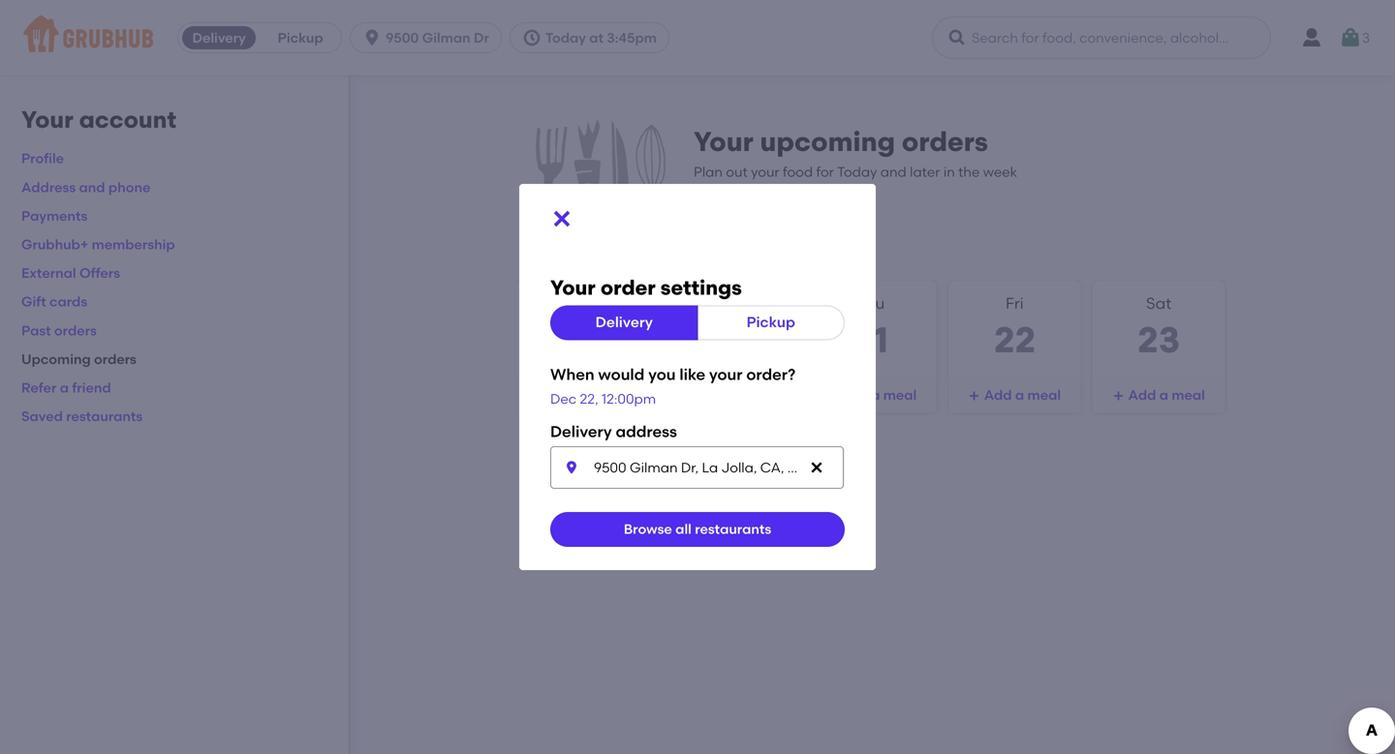 Task type: locate. For each thing, give the bounding box(es) containing it.
1 vertical spatial restaurants
[[695, 521, 771, 538]]

today right for on the top right of page
[[837, 164, 877, 180]]

add down when
[[552, 387, 580, 404]]

restaurants
[[66, 408, 143, 425], [695, 521, 771, 538]]

2 vertical spatial orders
[[94, 351, 137, 368]]

membership
[[92, 236, 175, 253]]

0 horizontal spatial delivery button
[[178, 22, 260, 53]]

add
[[552, 387, 580, 404], [840, 387, 868, 404], [984, 387, 1012, 404], [1128, 387, 1156, 404]]

restaurants right all
[[695, 521, 771, 538]]

and left later
[[881, 164, 907, 180]]

1 horizontal spatial delivery button
[[550, 306, 698, 341]]

your inside when would you like your order? dec 22, 12:00pm
[[709, 365, 743, 384]]

a right dec
[[583, 387, 592, 404]]

your up 19 at the top
[[550, 276, 596, 300]]

like
[[680, 365, 706, 384]]

when would you like your order? dec 22, 12:00pm
[[550, 365, 796, 407]]

address and phone link
[[21, 179, 151, 196]]

0 vertical spatial orders
[[902, 125, 988, 158]]

1 horizontal spatial pickup
[[747, 314, 795, 331]]

orders for past orders
[[54, 322, 97, 339]]

your right like
[[709, 365, 743, 384]]

the
[[958, 164, 980, 180]]

you
[[648, 365, 676, 384]]

1 vertical spatial pickup button
[[697, 306, 845, 341]]

today for 19
[[559, 294, 605, 313]]

friend
[[72, 380, 111, 396]]

dec 22, 12:00pm link
[[550, 391, 656, 407]]

your up profile
[[21, 106, 73, 134]]

add a meal button down 22
[[949, 378, 1081, 413]]

add a meal
[[552, 387, 629, 404], [840, 387, 917, 404], [984, 387, 1061, 404], [1128, 387, 1205, 404]]

svg image inside 9500 gilman dr button
[[363, 28, 382, 47]]

dr
[[474, 30, 489, 46]]

0 vertical spatial delivery
[[192, 30, 246, 46]]

1 horizontal spatial your
[[751, 164, 780, 180]]

add a meal button up delivery
[[516, 378, 648, 413]]

add a meal down 22
[[984, 387, 1061, 404]]

fri
[[1006, 294, 1024, 313]]

a down 21
[[871, 387, 880, 404]]

payments
[[21, 208, 87, 224]]

1 horizontal spatial delivery
[[596, 314, 653, 331]]

0 horizontal spatial restaurants
[[66, 408, 143, 425]]

add a meal down 23
[[1128, 387, 1205, 404]]

orders up the in on the top right of page
[[902, 125, 988, 158]]

sat 23
[[1138, 294, 1181, 362]]

add down 21
[[840, 387, 868, 404]]

gift cards link
[[21, 294, 87, 310]]

0 vertical spatial delivery button
[[178, 22, 260, 53]]

a right 'refer'
[[60, 380, 69, 396]]

phone
[[108, 179, 151, 196]]

3 add from the left
[[984, 387, 1012, 404]]

9500
[[386, 30, 419, 46]]

today inside "today at 3:45pm" button
[[545, 30, 586, 46]]

9500 gilman dr button
[[350, 22, 510, 53]]

0 vertical spatial today
[[545, 30, 586, 46]]

add a meal button down 23
[[1093, 378, 1225, 413]]

out
[[726, 164, 748, 180]]

1 horizontal spatial restaurants
[[695, 521, 771, 538]]

1 horizontal spatial your
[[550, 276, 596, 300]]

sat
[[1146, 294, 1172, 313]]

2 horizontal spatial your
[[694, 125, 754, 158]]

today up 19 at the top
[[559, 294, 605, 313]]

today left at
[[545, 30, 586, 46]]

svg image inside 3 button
[[1339, 26, 1362, 49]]

pickup button
[[260, 22, 341, 53], [697, 306, 845, 341]]

0 horizontal spatial and
[[79, 179, 105, 196]]

account
[[79, 106, 177, 134]]

0 vertical spatial pickup button
[[260, 22, 341, 53]]

orders up upcoming orders link
[[54, 322, 97, 339]]

0 horizontal spatial pickup
[[278, 30, 323, 46]]

svg image
[[363, 28, 382, 47], [522, 28, 542, 47], [550, 208, 574, 231], [564, 460, 579, 476], [809, 460, 825, 476]]

address
[[616, 422, 677, 441]]

add a meal button for 19
[[516, 378, 648, 413]]

1 horizontal spatial pickup button
[[697, 306, 845, 341]]

3:45pm
[[607, 30, 657, 46]]

svg image inside "today at 3:45pm" button
[[522, 28, 542, 47]]

external offers
[[21, 265, 120, 282]]

meal down 23
[[1172, 387, 1205, 404]]

address
[[21, 179, 76, 196]]

at
[[589, 30, 604, 46]]

week
[[983, 164, 1017, 180]]

22,
[[580, 391, 599, 407]]

your up out
[[694, 125, 754, 158]]

0 horizontal spatial pickup button
[[260, 22, 341, 53]]

orders up friend
[[94, 351, 137, 368]]

external offers link
[[21, 265, 120, 282]]

4 add a meal button from the left
[[1093, 378, 1225, 413]]

3 button
[[1339, 20, 1370, 55]]

4 add from the left
[[1128, 387, 1156, 404]]

saved
[[21, 408, 63, 425]]

restaurants down friend
[[66, 408, 143, 425]]

meal down 21
[[883, 387, 917, 404]]

meal
[[595, 387, 629, 404], [883, 387, 917, 404], [1028, 387, 1061, 404], [1172, 387, 1205, 404]]

a
[[60, 380, 69, 396], [583, 387, 592, 404], [871, 387, 880, 404], [1015, 387, 1024, 404], [1160, 387, 1169, 404]]

add a meal down when
[[552, 387, 629, 404]]

your order settings
[[550, 276, 742, 300]]

grubhub+
[[21, 236, 88, 253]]

Search Address search field
[[550, 447, 844, 489]]

2 vertical spatial today
[[559, 294, 605, 313]]

wed 20
[[705, 294, 748, 362]]

meal down 22
[[1028, 387, 1061, 404]]

saved restaurants link
[[21, 408, 143, 425]]

23
[[1138, 319, 1181, 362]]

delivery address
[[550, 422, 677, 441]]

svg image
[[1339, 26, 1362, 49], [948, 28, 967, 47], [969, 391, 980, 402], [1113, 391, 1125, 402]]

0 vertical spatial pickup
[[278, 30, 323, 46]]

pickup
[[278, 30, 323, 46], [747, 314, 795, 331]]

add a meal button for 22
[[949, 378, 1081, 413]]

add down 23
[[1128, 387, 1156, 404]]

add a meal button down 21
[[805, 378, 937, 413]]

delivery inside main navigation navigation
[[192, 30, 246, 46]]

1 vertical spatial today
[[837, 164, 877, 180]]

3 meal from the left
[[1028, 387, 1061, 404]]

a down 22
[[1015, 387, 1024, 404]]

19
[[564, 319, 601, 362]]

your right out
[[751, 164, 780, 180]]

your inside your upcoming orders plan out your food for today and later in the week
[[694, 125, 754, 158]]

2 add a meal button from the left
[[805, 378, 937, 413]]

3
[[1362, 29, 1370, 46]]

and
[[881, 164, 907, 180], [79, 179, 105, 196]]

0 horizontal spatial delivery
[[192, 30, 246, 46]]

meal down would
[[595, 387, 629, 404]]

your account
[[21, 106, 177, 134]]

external
[[21, 265, 76, 282]]

0 horizontal spatial your
[[709, 365, 743, 384]]

a down 23
[[1160, 387, 1169, 404]]

today 19
[[559, 294, 605, 362]]

and left phone
[[79, 179, 105, 196]]

today
[[545, 30, 586, 46], [837, 164, 877, 180], [559, 294, 605, 313]]

4 add a meal from the left
[[1128, 387, 1205, 404]]

add a meal button
[[516, 378, 648, 413], [805, 378, 937, 413], [949, 378, 1081, 413], [1093, 378, 1225, 413]]

1 vertical spatial your
[[709, 365, 743, 384]]

orders for upcoming orders
[[94, 351, 137, 368]]

orders
[[902, 125, 988, 158], [54, 322, 97, 339], [94, 351, 137, 368]]

12:00pm
[[602, 391, 656, 407]]

1 vertical spatial orders
[[54, 322, 97, 339]]

1 vertical spatial delivery button
[[550, 306, 698, 341]]

2 add from the left
[[840, 387, 868, 404]]

add down 22
[[984, 387, 1012, 404]]

0 vertical spatial your
[[751, 164, 780, 180]]

1 add a meal button from the left
[[516, 378, 648, 413]]

3 add a meal button from the left
[[949, 378, 1081, 413]]

add a meal button for 23
[[1093, 378, 1225, 413]]

21
[[853, 319, 889, 362]]

browse all restaurants button
[[550, 512, 845, 547]]

order?
[[746, 365, 796, 384]]

plan
[[694, 164, 723, 180]]

your
[[751, 164, 780, 180], [709, 365, 743, 384]]

1 horizontal spatial and
[[881, 164, 907, 180]]

22
[[994, 319, 1036, 362]]

profile
[[21, 150, 64, 167]]

your for account
[[21, 106, 73, 134]]

0 horizontal spatial your
[[21, 106, 73, 134]]

delivery
[[192, 30, 246, 46], [596, 314, 653, 331]]

add a meal down 21
[[840, 387, 917, 404]]



Task type: describe. For each thing, give the bounding box(es) containing it.
for
[[816, 164, 834, 180]]

gilman
[[422, 30, 471, 46]]

refer
[[21, 380, 57, 396]]

pickup inside main navigation navigation
[[278, 30, 323, 46]]

refer a friend
[[21, 380, 111, 396]]

1 vertical spatial pickup
[[747, 314, 795, 331]]

a for 'refer a friend' link
[[60, 380, 69, 396]]

all
[[676, 521, 692, 538]]

today at 3:45pm button
[[510, 22, 677, 53]]

refer a friend link
[[21, 380, 111, 396]]

upcoming orders
[[21, 351, 137, 368]]

1 add from the left
[[552, 387, 580, 404]]

past orders
[[21, 322, 97, 339]]

your for order
[[550, 276, 596, 300]]

1 vertical spatial delivery
[[596, 314, 653, 331]]

past orders link
[[21, 322, 97, 339]]

delivery
[[550, 422, 612, 441]]

later
[[910, 164, 940, 180]]

9500 gilman dr
[[386, 30, 489, 46]]

offers
[[79, 265, 120, 282]]

restaurants inside button
[[695, 521, 771, 538]]

today for at
[[545, 30, 586, 46]]

food
[[783, 164, 813, 180]]

wed
[[709, 294, 744, 313]]

main navigation navigation
[[0, 0, 1395, 76]]

gift
[[21, 294, 46, 310]]

add a meal button for 21
[[805, 378, 937, 413]]

settings
[[661, 276, 742, 300]]

0 vertical spatial restaurants
[[66, 408, 143, 425]]

when
[[550, 365, 595, 384]]

past
[[21, 322, 51, 339]]

1 add a meal from the left
[[552, 387, 629, 404]]

your upcoming orders plan out your food for today and later in the week
[[694, 125, 1017, 180]]

pickup button for top delivery button
[[260, 22, 341, 53]]

2 meal from the left
[[883, 387, 917, 404]]

gift cards
[[21, 294, 87, 310]]

profile link
[[21, 150, 64, 167]]

a for the add a meal button associated with 19
[[583, 387, 592, 404]]

grubhub+ membership
[[21, 236, 175, 253]]

20
[[705, 319, 748, 362]]

in
[[944, 164, 955, 180]]

order
[[601, 276, 656, 300]]

cards
[[49, 294, 87, 310]]

today at 3:45pm
[[545, 30, 657, 46]]

grubhub+ membership link
[[21, 236, 175, 253]]

1 meal from the left
[[595, 387, 629, 404]]

a for 21's the add a meal button
[[871, 387, 880, 404]]

and inside your upcoming orders plan out your food for today and later in the week
[[881, 164, 907, 180]]

would
[[598, 365, 645, 384]]

orders inside your upcoming orders plan out your food for today and later in the week
[[902, 125, 988, 158]]

4 meal from the left
[[1172, 387, 1205, 404]]

fri 22
[[994, 294, 1036, 362]]

upcoming orders link
[[21, 351, 137, 368]]

payments link
[[21, 208, 87, 224]]

saved restaurants
[[21, 408, 143, 425]]

your inside your upcoming orders plan out your food for today and later in the week
[[751, 164, 780, 180]]

today inside your upcoming orders plan out your food for today and later in the week
[[837, 164, 877, 180]]

thu
[[857, 294, 885, 313]]

upcoming
[[760, 125, 895, 158]]

thu 21
[[853, 294, 889, 362]]

dec
[[550, 391, 577, 407]]

upcoming
[[21, 351, 91, 368]]

browse all restaurants
[[624, 521, 771, 538]]

your for upcoming
[[694, 125, 754, 158]]

browse
[[624, 521, 672, 538]]

3 add a meal from the left
[[984, 387, 1061, 404]]

2 add a meal from the left
[[840, 387, 917, 404]]

address and phone
[[21, 179, 151, 196]]

pickup button for right delivery button
[[697, 306, 845, 341]]



Task type: vqa. For each thing, say whether or not it's contained in the screenshot.
orders.
no



